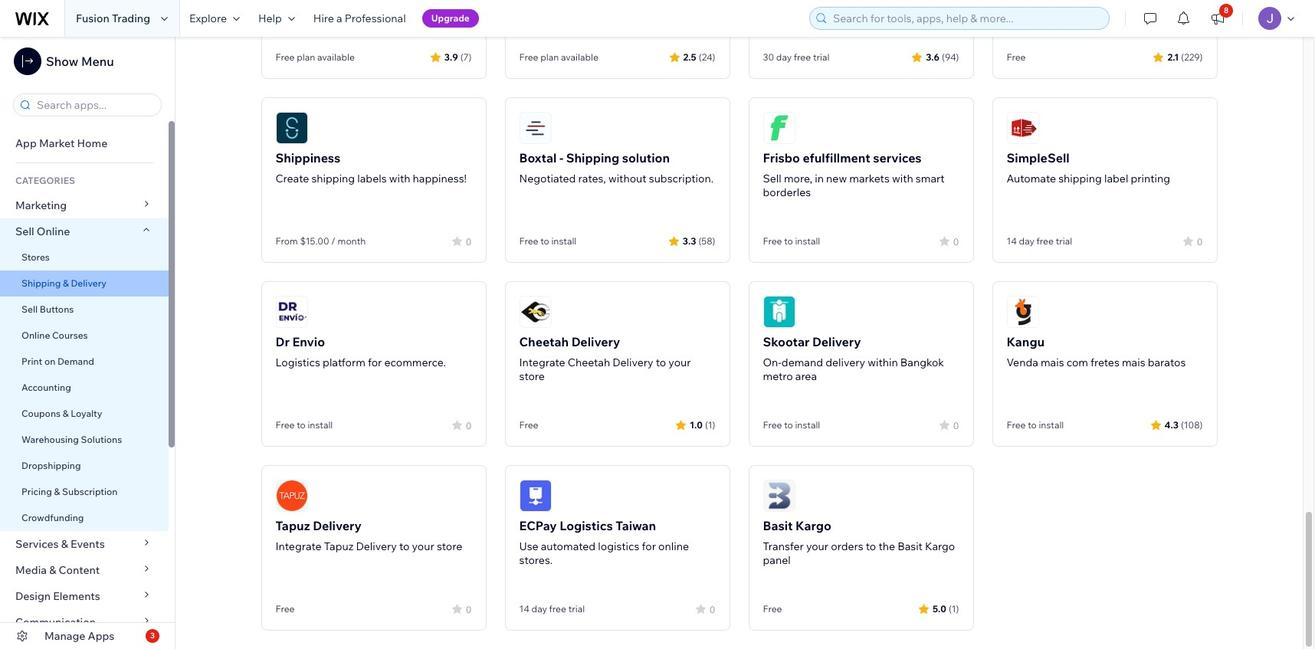 Task type: locate. For each thing, give the bounding box(es) containing it.
integrate
[[519, 356, 565, 369], [276, 540, 322, 553]]

basit right the
[[898, 540, 923, 553]]

shipping
[[566, 150, 619, 166], [21, 277, 61, 289]]

2 available from the left
[[561, 51, 598, 63]]

the
[[879, 540, 895, 553]]

3.3 (58)
[[683, 235, 716, 246]]

buttons
[[40, 304, 74, 315]]

for inside ecpay logistics taiwan use automated logistics for online stores.
[[642, 540, 656, 553]]

delivery
[[826, 356, 865, 369]]

2 mais from the left
[[1122, 356, 1146, 369]]

1 horizontal spatial kargo
[[925, 540, 955, 553]]

accounting link
[[0, 375, 169, 401]]

free to install for sell
[[763, 235, 820, 247]]

media & content
[[15, 563, 100, 577]]

markets
[[850, 172, 890, 185]]

1 vertical spatial for
[[642, 540, 656, 553]]

free for simplesell
[[1037, 235, 1054, 247]]

trial down automated
[[568, 603, 585, 615]]

0 vertical spatial trial
[[813, 51, 830, 63]]

help button
[[249, 0, 304, 37]]

0 horizontal spatial free plan available
[[276, 51, 355, 63]]

free to install down metro
[[763, 419, 820, 431]]

in
[[815, 172, 824, 185]]

0 vertical spatial free
[[794, 51, 811, 63]]

0 horizontal spatial 14 day free trial
[[519, 603, 585, 615]]

0 horizontal spatial day
[[532, 603, 547, 615]]

labels
[[357, 172, 387, 185]]

0 horizontal spatial free
[[549, 603, 566, 615]]

basit kargo transfer your orders to the basit kargo panel
[[763, 518, 955, 567]]

0 horizontal spatial integrate
[[276, 540, 322, 553]]

sell
[[763, 172, 782, 185], [15, 225, 34, 238], [21, 304, 38, 315]]

& right media
[[49, 563, 56, 577]]

sell down the frisbo
[[763, 172, 782, 185]]

with right labels
[[389, 172, 410, 185]]

area
[[795, 369, 817, 383]]

subscription.
[[649, 172, 714, 185]]

0 horizontal spatial mais
[[1041, 356, 1064, 369]]

2 free plan available from the left
[[519, 51, 598, 63]]

free plan available for 2.5 (24)
[[519, 51, 598, 63]]

4.3 (108)
[[1165, 419, 1203, 430]]

& for delivery
[[63, 277, 69, 289]]

elements
[[53, 589, 100, 603]]

for down taiwan
[[642, 540, 656, 553]]

1 horizontal spatial tapuz
[[324, 540, 354, 553]]

media
[[15, 563, 47, 577]]

day right 30
[[776, 51, 792, 63]]

1 vertical spatial (1)
[[949, 603, 959, 614]]

mais
[[1041, 356, 1064, 369], [1122, 356, 1146, 369]]

2 vertical spatial sell
[[21, 304, 38, 315]]

available
[[317, 51, 355, 63], [561, 51, 598, 63]]

mais left com
[[1041, 356, 1064, 369]]

explore
[[189, 11, 227, 25]]

media & content link
[[0, 557, 169, 583]]

& for content
[[49, 563, 56, 577]]

1 horizontal spatial integrate
[[519, 356, 565, 369]]

mais right fretes on the right of the page
[[1122, 356, 1146, 369]]

free to install up tapuz delivery logo
[[276, 419, 333, 431]]

basit up transfer
[[763, 518, 793, 533]]

install for demand
[[795, 419, 820, 431]]

free right 30
[[794, 51, 811, 63]]

within
[[868, 356, 898, 369]]

frisbo efulfillment services logo image
[[763, 112, 795, 144]]

0 horizontal spatial store
[[437, 540, 462, 553]]

0 vertical spatial shipping
[[566, 150, 619, 166]]

with inside shippiness create shipping labels with happiness!
[[389, 172, 410, 185]]

1 plan from the left
[[297, 51, 315, 63]]

tapuz
[[276, 518, 310, 533], [324, 540, 354, 553]]

from $15.00 / month
[[276, 235, 366, 247]]

free to install for solution
[[519, 235, 577, 247]]

day
[[776, 51, 792, 63], [1019, 235, 1035, 247], [532, 603, 547, 615]]

0 for frisbo efulfillment services
[[953, 236, 959, 247]]

coupons
[[21, 408, 61, 419]]

0
[[466, 236, 472, 247], [953, 236, 959, 247], [1197, 236, 1203, 247], [466, 420, 472, 431], [953, 420, 959, 431], [466, 604, 472, 615], [710, 604, 716, 615]]

free down "automate"
[[1037, 235, 1054, 247]]

pricing & subscription
[[21, 486, 118, 497]]

0 horizontal spatial logistics
[[276, 356, 320, 369]]

ecpay
[[519, 518, 557, 533]]

14 day free trial down stores. at bottom
[[519, 603, 585, 615]]

0 horizontal spatial with
[[389, 172, 410, 185]]

upgrade button
[[422, 9, 479, 28]]

30 day free trial
[[763, 51, 830, 63]]

kargo right the
[[925, 540, 955, 553]]

0 horizontal spatial trial
[[568, 603, 585, 615]]

3.9
[[444, 51, 458, 62]]

for right platform
[[368, 356, 382, 369]]

frisbo
[[763, 150, 800, 166]]

14 down "automate"
[[1007, 235, 1017, 247]]

services & events
[[15, 537, 105, 551]]

1 horizontal spatial for
[[642, 540, 656, 553]]

print
[[21, 356, 42, 367]]

day down stores. at bottom
[[532, 603, 547, 615]]

1 horizontal spatial mais
[[1122, 356, 1146, 369]]

install for sell
[[795, 235, 820, 247]]

30
[[763, 51, 774, 63]]

1 horizontal spatial available
[[561, 51, 598, 63]]

with down services
[[892, 172, 913, 185]]

with inside frisbo efulfillment services sell more, in new markets with smart borderles
[[892, 172, 913, 185]]

0 horizontal spatial 14
[[519, 603, 530, 615]]

kargo up transfer
[[796, 518, 831, 533]]

1 vertical spatial free
[[1037, 235, 1054, 247]]

(1) right 5.0 at the bottom right
[[949, 603, 959, 614]]

& left loyalty
[[63, 408, 69, 419]]

logistics up automated
[[560, 518, 613, 533]]

free to install for platform
[[276, 419, 333, 431]]

0 horizontal spatial tapuz
[[276, 518, 310, 533]]

simplesell logo image
[[1007, 112, 1039, 144]]

app
[[15, 136, 37, 150]]

1 vertical spatial trial
[[1056, 235, 1072, 247]]

0 horizontal spatial basit
[[763, 518, 793, 533]]

0 vertical spatial for
[[368, 356, 382, 369]]

free plan available up boxtal - shipping solution logo
[[519, 51, 598, 63]]

14 down stores. at bottom
[[519, 603, 530, 615]]

1 horizontal spatial plan
[[541, 51, 559, 63]]

your for tapuz delivery
[[412, 540, 434, 553]]

trial down "automate"
[[1056, 235, 1072, 247]]

1 horizontal spatial 14 day free trial
[[1007, 235, 1072, 247]]

0 vertical spatial 14
[[1007, 235, 1017, 247]]

1 vertical spatial 14
[[519, 603, 530, 615]]

free to install down venda
[[1007, 419, 1064, 431]]

boxtal - shipping solution logo image
[[519, 112, 551, 144]]

0 vertical spatial cheetah
[[519, 334, 569, 350]]

ecpay logistics taiwan logo image
[[519, 480, 551, 512]]

efulfillment
[[803, 150, 870, 166]]

14 day free trial down "automate"
[[1007, 235, 1072, 247]]

your inside tapuz delivery integrate tapuz delivery to your store
[[412, 540, 434, 553]]

integrate down tapuz delivery logo
[[276, 540, 322, 553]]

hire
[[313, 11, 334, 25]]

& left events
[[61, 537, 68, 551]]

boxtal
[[519, 150, 557, 166]]

free down stores. at bottom
[[549, 603, 566, 615]]

1 horizontal spatial free
[[794, 51, 811, 63]]

shipping inside simplesell automate shipping label printing
[[1059, 172, 1102, 185]]

frisbo efulfillment services sell more, in new markets with smart borderles
[[763, 150, 945, 199]]

(1) right 1.0
[[705, 419, 716, 430]]

create
[[276, 172, 309, 185]]

store for cheetah delivery
[[519, 369, 545, 383]]

& right pricing
[[54, 486, 60, 497]]

0 vertical spatial (1)
[[705, 419, 716, 430]]

your inside cheetah delivery integrate cheetah delivery to your store
[[669, 356, 691, 369]]

sell inside frisbo efulfillment services sell more, in new markets with smart borderles
[[763, 172, 782, 185]]

pricing & subscription link
[[0, 479, 169, 505]]

(94)
[[942, 51, 959, 62]]

(1)
[[705, 419, 716, 430], [949, 603, 959, 614]]

print on demand link
[[0, 349, 169, 375]]

1 vertical spatial logistics
[[560, 518, 613, 533]]

content
[[59, 563, 100, 577]]

free plan available down hire on the left of page
[[276, 51, 355, 63]]

plan down hire on the left of page
[[297, 51, 315, 63]]

0 for simplesell
[[1197, 236, 1203, 247]]

Search for tools, apps, help & more... field
[[829, 8, 1105, 29]]

2 horizontal spatial free
[[1037, 235, 1054, 247]]

dr
[[276, 334, 290, 350]]

free to install
[[519, 235, 577, 247], [763, 235, 820, 247], [276, 419, 333, 431], [763, 419, 820, 431], [1007, 419, 1064, 431]]

online down marketing in the left of the page
[[37, 225, 70, 238]]

shipping inside shippiness create shipping labels with happiness!
[[312, 172, 355, 185]]

online up the print
[[21, 330, 50, 341]]

sell online
[[15, 225, 70, 238]]

1 horizontal spatial store
[[519, 369, 545, 383]]

store inside tapuz delivery integrate tapuz delivery to your store
[[437, 540, 462, 553]]

0 horizontal spatial for
[[368, 356, 382, 369]]

0 vertical spatial store
[[519, 369, 545, 383]]

14 day free trial
[[1007, 235, 1072, 247], [519, 603, 585, 615]]

1 shipping from the left
[[312, 172, 355, 185]]

1 with from the left
[[389, 172, 410, 185]]

1 horizontal spatial trial
[[813, 51, 830, 63]]

14 for automate
[[1007, 235, 1017, 247]]

trial right 30
[[813, 51, 830, 63]]

1 horizontal spatial shipping
[[566, 150, 619, 166]]

0 for ecpay logistics taiwan
[[710, 604, 716, 615]]

upgrade
[[431, 12, 470, 24]]

free to install down borderles
[[763, 235, 820, 247]]

1 horizontal spatial (1)
[[949, 603, 959, 614]]

1 horizontal spatial with
[[892, 172, 913, 185]]

store inside cheetah delivery integrate cheetah delivery to your store
[[519, 369, 545, 383]]

0 horizontal spatial shipping
[[312, 172, 355, 185]]

& for events
[[61, 537, 68, 551]]

shipping
[[312, 172, 355, 185], [1059, 172, 1102, 185]]

shipping down stores at the top left of page
[[21, 277, 61, 289]]

2 vertical spatial free
[[549, 603, 566, 615]]

3.9 (7)
[[444, 51, 472, 62]]

0 vertical spatial day
[[776, 51, 792, 63]]

1 vertical spatial kargo
[[925, 540, 955, 553]]

logistics inside ecpay logistics taiwan use automated logistics for online stores.
[[560, 518, 613, 533]]

kangu logo image
[[1007, 296, 1039, 328]]

integrate for tapuz
[[276, 540, 322, 553]]

delivery inside sidebar element
[[71, 277, 107, 289]]

2 horizontal spatial your
[[806, 540, 829, 553]]

1 horizontal spatial shipping
[[1059, 172, 1102, 185]]

shipping left label
[[1059, 172, 1102, 185]]

1 vertical spatial shipping
[[21, 277, 61, 289]]

simplesell
[[1007, 150, 1070, 166]]

free to install down negotiated
[[519, 235, 577, 247]]

0 horizontal spatial available
[[317, 51, 355, 63]]

to inside basit kargo transfer your orders to the basit kargo panel
[[866, 540, 876, 553]]

integrate inside cheetah delivery integrate cheetah delivery to your store
[[519, 356, 565, 369]]

1 vertical spatial integrate
[[276, 540, 322, 553]]

fretes
[[1091, 356, 1120, 369]]

1 vertical spatial store
[[437, 540, 462, 553]]

free
[[276, 51, 295, 63], [519, 51, 538, 63], [1007, 51, 1026, 63], [519, 235, 538, 247], [763, 235, 782, 247], [276, 419, 295, 431], [519, 419, 538, 431], [763, 419, 782, 431], [1007, 419, 1026, 431], [276, 603, 295, 615], [763, 603, 782, 615]]

2 horizontal spatial trial
[[1056, 235, 1072, 247]]

(1) for delivery
[[705, 419, 716, 430]]

1 horizontal spatial 14
[[1007, 235, 1017, 247]]

plan up boxtal - shipping solution logo
[[541, 51, 559, 63]]

0 vertical spatial tapuz
[[276, 518, 310, 533]]

1 available from the left
[[317, 51, 355, 63]]

0 horizontal spatial your
[[412, 540, 434, 553]]

1 horizontal spatial day
[[776, 51, 792, 63]]

2 vertical spatial trial
[[568, 603, 585, 615]]

1 vertical spatial day
[[1019, 235, 1035, 247]]

0 vertical spatial integrate
[[519, 356, 565, 369]]

1 horizontal spatial free plan available
[[519, 51, 598, 63]]

day for ecpay logistics taiwan
[[532, 603, 547, 615]]

integrate down cheetah delivery logo
[[519, 356, 565, 369]]

to inside cheetah delivery integrate cheetah delivery to your store
[[656, 356, 666, 369]]

tapuz delivery logo image
[[276, 480, 308, 512]]

(1) for kargo
[[949, 603, 959, 614]]

logistics down envio
[[276, 356, 320, 369]]

& up 'buttons'
[[63, 277, 69, 289]]

stores link
[[0, 245, 169, 271]]

0 vertical spatial logistics
[[276, 356, 320, 369]]

crowdfunding
[[21, 512, 84, 524]]

Search apps... field
[[32, 94, 156, 116]]

0 vertical spatial basit
[[763, 518, 793, 533]]

com
[[1067, 356, 1088, 369]]

online courses link
[[0, 323, 169, 349]]

0 horizontal spatial plan
[[297, 51, 315, 63]]

available for 3.9 (7)
[[317, 51, 355, 63]]

2 horizontal spatial day
[[1019, 235, 1035, 247]]

day down "automate"
[[1019, 235, 1035, 247]]

with
[[389, 172, 410, 185], [892, 172, 913, 185]]

0 vertical spatial sell
[[763, 172, 782, 185]]

1 horizontal spatial logistics
[[560, 518, 613, 533]]

2 with from the left
[[892, 172, 913, 185]]

1 horizontal spatial your
[[669, 356, 691, 369]]

delivery inside skootar delivery on-demand delivery within bangkok metro area
[[812, 334, 861, 350]]

store
[[519, 369, 545, 383], [437, 540, 462, 553]]

logistics
[[598, 540, 640, 553]]

1 vertical spatial sell
[[15, 225, 34, 238]]

2 vertical spatial day
[[532, 603, 547, 615]]

1 vertical spatial basit
[[898, 540, 923, 553]]

2 plan from the left
[[541, 51, 559, 63]]

0 horizontal spatial (1)
[[705, 419, 716, 430]]

2.1 (229)
[[1168, 51, 1203, 62]]

sell left 'buttons'
[[21, 304, 38, 315]]

store for tapuz delivery
[[437, 540, 462, 553]]

1 free plan available from the left
[[276, 51, 355, 63]]

sell up stores at the top left of page
[[15, 225, 34, 238]]

shipping down shippiness
[[312, 172, 355, 185]]

1 vertical spatial 14 day free trial
[[519, 603, 585, 615]]

1 vertical spatial tapuz
[[324, 540, 354, 553]]

0 horizontal spatial shipping
[[21, 277, 61, 289]]

2 shipping from the left
[[1059, 172, 1102, 185]]

crowdfunding link
[[0, 505, 169, 531]]

free to install for com
[[1007, 419, 1064, 431]]

free
[[794, 51, 811, 63], [1037, 235, 1054, 247], [549, 603, 566, 615]]

integrate inside tapuz delivery integrate tapuz delivery to your store
[[276, 540, 322, 553]]

0 vertical spatial 14 day free trial
[[1007, 235, 1072, 247]]

platform
[[323, 356, 365, 369]]

install for platform
[[308, 419, 333, 431]]

0 vertical spatial kargo
[[796, 518, 831, 533]]

14 for logistics
[[519, 603, 530, 615]]

shipping up rates,
[[566, 150, 619, 166]]



Task type: vqa. For each thing, say whether or not it's contained in the screenshot.


Task type: describe. For each thing, give the bounding box(es) containing it.
baratos
[[1148, 356, 1186, 369]]

stores
[[21, 251, 50, 263]]

5.0
[[933, 603, 947, 614]]

sell for sell buttons
[[21, 304, 38, 315]]

hire a professional link
[[304, 0, 415, 37]]

on-
[[763, 356, 782, 369]]

sell for sell online
[[15, 225, 34, 238]]

3.6 (94)
[[926, 51, 959, 62]]

available for 2.5 (24)
[[561, 51, 598, 63]]

your inside basit kargo transfer your orders to the basit kargo panel
[[806, 540, 829, 553]]

0 for shippiness
[[466, 236, 472, 247]]

orders
[[831, 540, 864, 553]]

8
[[1224, 5, 1229, 15]]

shipping for shippiness
[[312, 172, 355, 185]]

5.0 (1)
[[933, 603, 959, 614]]

metro
[[763, 369, 793, 383]]

1 vertical spatial cheetah
[[568, 356, 610, 369]]

0 for dr envio
[[466, 420, 472, 431]]

0 vertical spatial online
[[37, 225, 70, 238]]

more,
[[784, 172, 813, 185]]

basit kargo logo image
[[763, 480, 795, 512]]

/
[[331, 235, 336, 247]]

1.0 (1)
[[690, 419, 716, 430]]

events
[[71, 537, 105, 551]]

your for cheetah delivery
[[669, 356, 691, 369]]

cheetah delivery integrate cheetah delivery to your store
[[519, 334, 691, 383]]

happiness!
[[413, 172, 467, 185]]

0 for tapuz delivery
[[466, 604, 472, 615]]

shipping for simplesell
[[1059, 172, 1102, 185]]

0 horizontal spatial kargo
[[796, 518, 831, 533]]

trial for simplesell
[[1056, 235, 1072, 247]]

marketing link
[[0, 192, 169, 218]]

fusion
[[76, 11, 109, 25]]

manage
[[44, 629, 85, 643]]

shipping inside sidebar element
[[21, 277, 61, 289]]

print on demand
[[21, 356, 94, 367]]

plan for 2.5
[[541, 51, 559, 63]]

loyalty
[[71, 408, 102, 419]]

warehousing solutions
[[21, 434, 122, 445]]

panel
[[763, 553, 791, 567]]

day for simplesell
[[1019, 235, 1035, 247]]

show menu
[[46, 54, 114, 69]]

to inside tapuz delivery integrate tapuz delivery to your store
[[399, 540, 410, 553]]

pricing
[[21, 486, 52, 497]]

install for com
[[1039, 419, 1064, 431]]

sell buttons
[[21, 304, 74, 315]]

free to install for demand
[[763, 419, 820, 431]]

1 horizontal spatial basit
[[898, 540, 923, 553]]

1 vertical spatial online
[[21, 330, 50, 341]]

services
[[873, 150, 922, 166]]

design
[[15, 589, 51, 603]]

show menu button
[[14, 48, 114, 75]]

help
[[258, 11, 282, 25]]

shipping & delivery link
[[0, 271, 169, 297]]

shipping & delivery
[[21, 277, 107, 289]]

boxtal - shipping solution negotiated rates, without subscription.
[[519, 150, 714, 185]]

(24)
[[699, 51, 716, 62]]

marketing
[[15, 199, 67, 212]]

trial for ecpay logistics taiwan
[[568, 603, 585, 615]]

smart
[[916, 172, 945, 185]]

new
[[826, 172, 847, 185]]

online
[[659, 540, 689, 553]]

bangkok
[[900, 356, 944, 369]]

dr envio logo image
[[276, 296, 308, 328]]

logistics inside dr envio logistics platform for ecommerce.
[[276, 356, 320, 369]]

hire a professional
[[313, 11, 406, 25]]

taiwan
[[616, 518, 656, 533]]

courses
[[52, 330, 88, 341]]

cheetah delivery logo image
[[519, 296, 551, 328]]

dropshipping link
[[0, 453, 169, 479]]

dr envio logistics platform for ecommerce.
[[276, 334, 446, 369]]

menu
[[81, 54, 114, 69]]

trading
[[112, 11, 150, 25]]

use
[[519, 540, 539, 553]]

shippiness logo image
[[276, 112, 308, 144]]

8 button
[[1201, 0, 1235, 37]]

skootar delivery logo image
[[763, 296, 795, 328]]

shipping inside boxtal - shipping solution negotiated rates, without subscription.
[[566, 150, 619, 166]]

services & events link
[[0, 531, 169, 557]]

0 for skootar delivery
[[953, 420, 959, 431]]

skootar delivery on-demand delivery within bangkok metro area
[[763, 334, 944, 383]]

& for subscription
[[54, 486, 60, 497]]

4.3
[[1165, 419, 1179, 430]]

communication
[[15, 615, 98, 629]]

market
[[39, 136, 75, 150]]

venda
[[1007, 356, 1038, 369]]

fusion trading
[[76, 11, 150, 25]]

app market home link
[[0, 130, 169, 156]]

online courses
[[21, 330, 88, 341]]

design elements link
[[0, 583, 169, 609]]

coupons & loyalty link
[[0, 401, 169, 427]]

integrate for cheetah
[[519, 356, 565, 369]]

envio
[[292, 334, 325, 350]]

-
[[559, 150, 563, 166]]

for inside dr envio logistics platform for ecommerce.
[[368, 356, 382, 369]]

ecpay logistics taiwan use automated logistics for online stores.
[[519, 518, 689, 567]]

(7)
[[460, 51, 472, 62]]

14 day free trial for automate
[[1007, 235, 1072, 247]]

sidebar element
[[0, 37, 176, 649]]

categories
[[15, 175, 75, 186]]

14 day free trial for logistics
[[519, 603, 585, 615]]

2.5 (24)
[[683, 51, 716, 62]]

coupons & loyalty
[[21, 408, 102, 419]]

free plan available for 3.9 (7)
[[276, 51, 355, 63]]

1 mais from the left
[[1041, 356, 1064, 369]]

kangu venda mais com fretes mais baratos
[[1007, 334, 1186, 369]]

accounting
[[21, 382, 71, 393]]

& for loyalty
[[63, 408, 69, 419]]

stores.
[[519, 553, 553, 567]]

(108)
[[1181, 419, 1203, 430]]

plan for 3.9
[[297, 51, 315, 63]]

kangu
[[1007, 334, 1045, 350]]

free for ecpay logistics taiwan
[[549, 603, 566, 615]]

install for solution
[[551, 235, 577, 247]]



